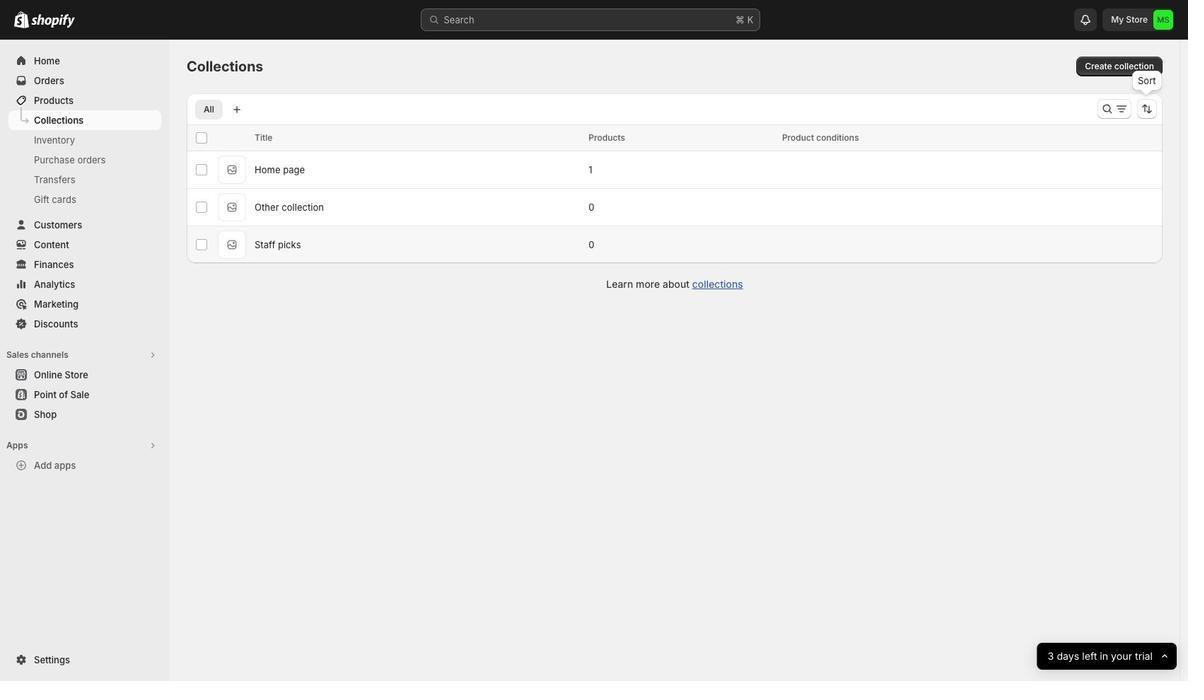 Task type: locate. For each thing, give the bounding box(es) containing it.
my store image
[[1154, 10, 1174, 30]]

tooltip
[[1133, 71, 1163, 91]]

shopify image
[[14, 11, 29, 28], [31, 14, 75, 28]]



Task type: vqa. For each thing, say whether or not it's contained in the screenshot.
Send test Button
no



Task type: describe. For each thing, give the bounding box(es) containing it.
1 horizontal spatial shopify image
[[31, 14, 75, 28]]

0 horizontal spatial shopify image
[[14, 11, 29, 28]]



